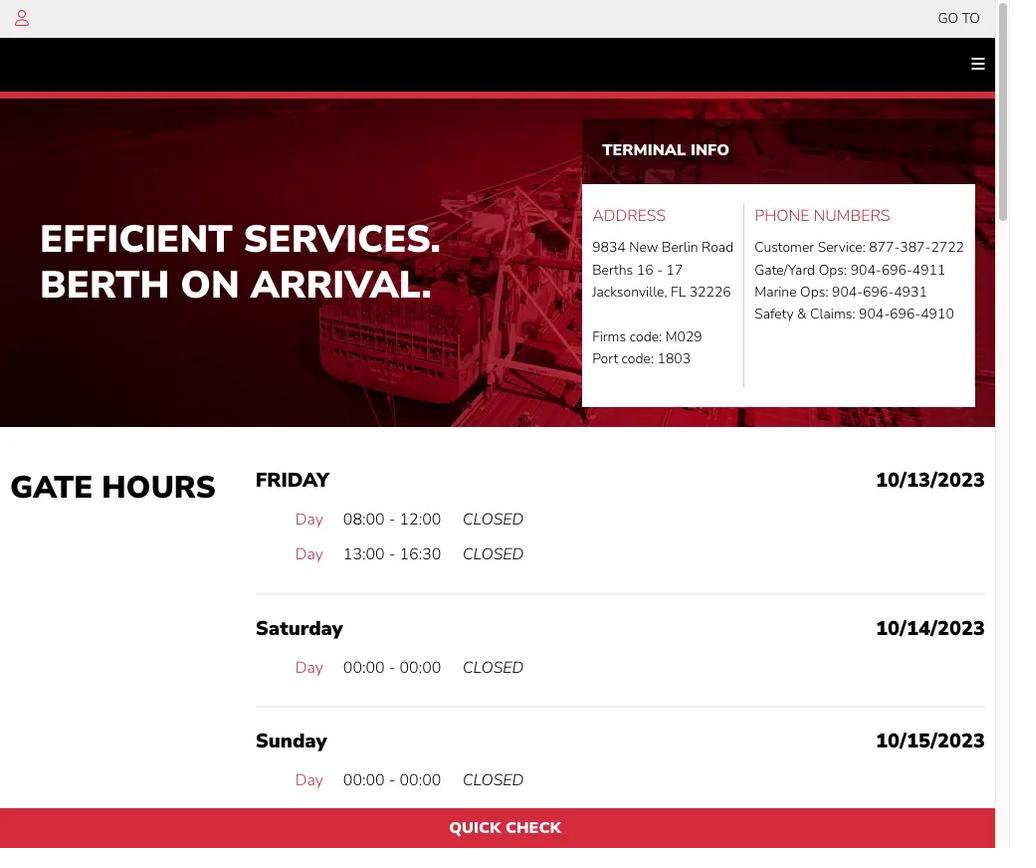 Task type: describe. For each thing, give the bounding box(es) containing it.
quick
[[449, 817, 501, 839]]

safety
[[755, 305, 794, 324]]

address
[[593, 205, 666, 227]]

berth
[[40, 260, 170, 310]]

9834 new berlin road berths 16 - 17 jacksonville, fl 32226
[[593, 238, 734, 302]]

1 vertical spatial 696-
[[863, 283, 894, 302]]

closed for friday
[[463, 508, 524, 530]]

- for saturday
[[389, 657, 396, 679]]

- inside '9834 new berlin road berths 16 - 17 jacksonville, fl 32226'
[[657, 260, 663, 279]]

16
[[637, 260, 654, 279]]

08:00 - 12:00
[[343, 508, 441, 530]]

to
[[963, 9, 981, 28]]

day for friday
[[295, 508, 323, 530]]

go
[[938, 9, 959, 28]]

quick check link
[[0, 809, 1011, 848]]

arrival.
[[251, 260, 432, 310]]

1 vertical spatial code:
[[622, 350, 654, 369]]

10/14/2023
[[876, 615, 986, 642]]

fl
[[671, 283, 686, 302]]

terminal
[[603, 139, 686, 161]]

4910
[[921, 305, 955, 324]]

customer
[[755, 238, 815, 257]]

friday
[[256, 467, 330, 493]]

2722
[[931, 238, 965, 257]]

jacksonville,
[[593, 283, 668, 302]]

port
[[593, 350, 618, 369]]

4931
[[894, 283, 928, 302]]

00:00 - 00:00 for saturday
[[343, 657, 441, 679]]

2 closed from the top
[[463, 544, 524, 566]]

closed for sunday
[[463, 770, 524, 792]]

hours
[[102, 467, 216, 508]]

info
[[691, 139, 730, 161]]

13:00
[[343, 544, 385, 566]]

0 vertical spatial 696-
[[882, 260, 913, 279]]

&
[[798, 305, 807, 324]]

bars image
[[972, 56, 986, 72]]



Task type: locate. For each thing, give the bounding box(es) containing it.
2 vertical spatial 904-
[[859, 305, 890, 324]]

ops: down 'service:'
[[819, 260, 848, 279]]

gate
[[10, 467, 93, 508]]

10/13/2023
[[876, 467, 986, 493]]

on
[[181, 260, 240, 310]]

1 vertical spatial 00:00 - 00:00
[[343, 770, 441, 792]]

day for saturday
[[295, 657, 323, 679]]

1 vertical spatial 904-
[[832, 283, 863, 302]]

904- down 877-
[[851, 260, 882, 279]]

00:00 - 00:00 for sunday
[[343, 770, 441, 792]]

closed
[[463, 508, 524, 530], [463, 544, 524, 566], [463, 657, 524, 679], [463, 770, 524, 792]]

4 closed from the top
[[463, 770, 524, 792]]

day for sunday
[[295, 770, 323, 792]]

1803
[[658, 350, 691, 369]]

16:30
[[400, 544, 441, 566]]

4 day from the top
[[295, 770, 323, 792]]

ops:
[[819, 260, 848, 279], [801, 283, 829, 302]]

go to
[[938, 9, 981, 28]]

9834
[[593, 238, 626, 257]]

696-
[[882, 260, 913, 279], [863, 283, 894, 302], [890, 305, 921, 324]]

marine
[[755, 283, 797, 302]]

berlin
[[662, 238, 699, 257]]

2 00:00 - 00:00 from the top
[[343, 770, 441, 792]]

service:
[[818, 238, 866, 257]]

904- right claims:
[[859, 305, 890, 324]]

877-
[[869, 238, 900, 257]]

services.
[[244, 214, 441, 265]]

3 day from the top
[[295, 657, 323, 679]]

0 vertical spatial ops:
[[819, 260, 848, 279]]

ops: up &
[[801, 283, 829, 302]]

387-
[[900, 238, 931, 257]]

saturday
[[256, 615, 343, 642]]

m029
[[666, 327, 703, 346]]

user image
[[15, 10, 29, 26]]

4911
[[913, 260, 946, 279]]

08:00
[[343, 508, 385, 530]]

904- up claims:
[[832, 283, 863, 302]]

efficient services. berth on arrival.
[[40, 214, 441, 310]]

1 day from the top
[[295, 508, 323, 530]]

phone
[[755, 205, 810, 227]]

firms
[[593, 327, 626, 346]]

code: up 1803
[[630, 327, 662, 346]]

customer service: 877-387-2722 gate/yard ops: 904-696-4911 marine ops: 904-696-4931 safety & claims: 904-696-4910
[[755, 238, 965, 324]]

10/15/2023
[[876, 728, 986, 755]]

sunday
[[256, 728, 327, 755]]

terminal info
[[603, 139, 730, 161]]

day down saturday at the bottom left
[[295, 657, 323, 679]]

berths
[[593, 260, 634, 279]]

claims:
[[811, 305, 856, 324]]

gate/yard
[[755, 260, 816, 279]]

code: right 'port'
[[622, 350, 654, 369]]

904-
[[851, 260, 882, 279], [832, 283, 863, 302], [859, 305, 890, 324]]

1 00:00 - 00:00 from the top
[[343, 657, 441, 679]]

numbers
[[814, 205, 891, 227]]

day
[[295, 508, 323, 530], [295, 544, 323, 566], [295, 657, 323, 679], [295, 770, 323, 792]]

0 vertical spatial 00:00 - 00:00
[[343, 657, 441, 679]]

closed for saturday
[[463, 657, 524, 679]]

day left '13:00'
[[295, 544, 323, 566]]

0 vertical spatial code:
[[630, 327, 662, 346]]

day down sunday
[[295, 770, 323, 792]]

00:00 - 00:00
[[343, 657, 441, 679], [343, 770, 441, 792]]

phone numbers
[[755, 205, 891, 227]]

check
[[506, 817, 561, 839]]

day down friday
[[295, 508, 323, 530]]

2 day from the top
[[295, 544, 323, 566]]

efficient
[[40, 214, 233, 265]]

00:00
[[343, 657, 385, 679], [400, 657, 441, 679], [343, 770, 385, 792], [400, 770, 441, 792]]

2 vertical spatial 696-
[[890, 305, 921, 324]]

- for friday
[[389, 508, 396, 530]]

road
[[702, 238, 734, 257]]

3 closed from the top
[[463, 657, 524, 679]]

1 vertical spatial ops:
[[801, 283, 829, 302]]

0 vertical spatial 904-
[[851, 260, 882, 279]]

code:
[[630, 327, 662, 346], [622, 350, 654, 369]]

gate hours
[[10, 467, 216, 508]]

17
[[667, 260, 683, 279]]

- for sunday
[[389, 770, 396, 792]]

new
[[630, 238, 659, 257]]

13:00 - 16:30
[[343, 544, 441, 566]]

quick check
[[449, 817, 561, 839]]

-
[[657, 260, 663, 279], [389, 508, 396, 530], [389, 544, 396, 566], [389, 657, 396, 679], [389, 770, 396, 792]]

32226
[[690, 283, 732, 302]]

12:00
[[400, 508, 441, 530]]

firms code:  m029 port code:  1803
[[593, 327, 703, 369]]

1 closed from the top
[[463, 508, 524, 530]]



Task type: vqa. For each thing, say whether or not it's contained in the screenshot.
Security
no



